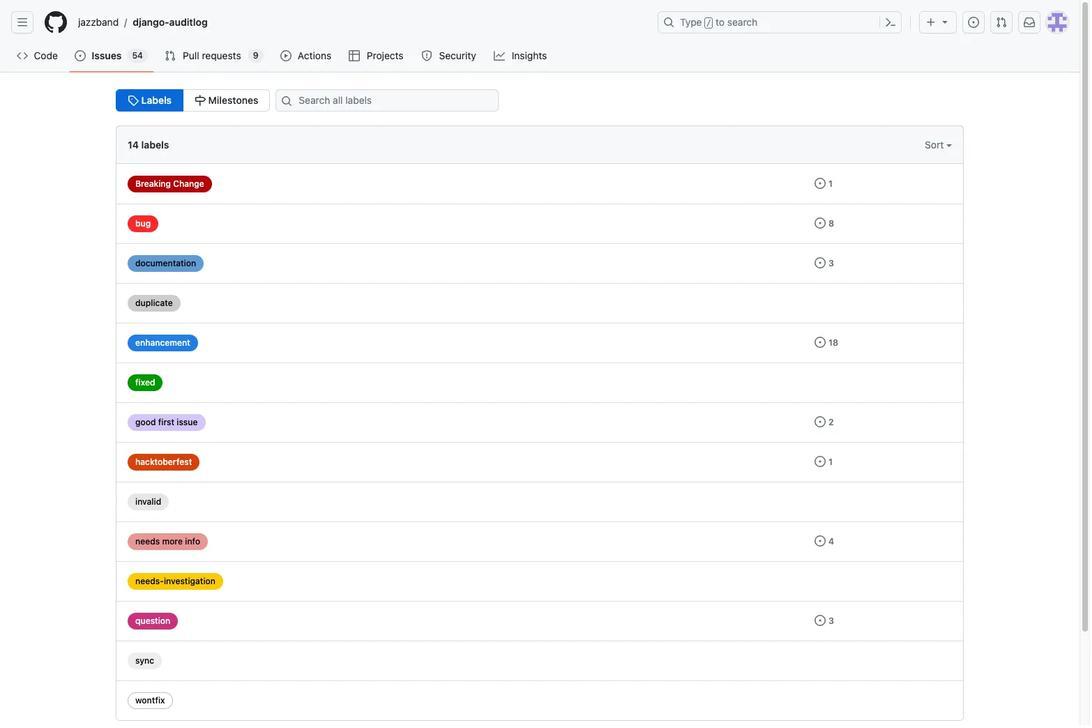 Task type: locate. For each thing, give the bounding box(es) containing it.
0 vertical spatial git pull request image
[[996, 17, 1008, 28]]

wontfix
[[135, 696, 165, 706]]

1 link for breaking change
[[815, 178, 833, 189]]

0 vertical spatial 3
[[829, 258, 834, 269]]

/ for jazzband
[[124, 16, 127, 28]]

issue opened image for 8
[[815, 218, 826, 229]]

more
[[162, 537, 183, 547]]

9
[[253, 50, 259, 61]]

1 link up 8 link
[[815, 178, 833, 189]]

needs-investigation link
[[128, 574, 223, 590]]

/ inside jazzband / django-auditlog
[[124, 16, 127, 28]]

/ inside type / to search
[[707, 18, 712, 28]]

18
[[829, 338, 839, 348]]

issue opened image left 18
[[815, 337, 826, 348]]

2 3 link from the top
[[815, 615, 834, 627]]

git pull request image left pull
[[165, 50, 176, 61]]

search image
[[282, 96, 293, 107]]

jazzband link
[[73, 11, 124, 33]]

0 horizontal spatial /
[[124, 16, 127, 28]]

0 vertical spatial 3 link
[[815, 257, 834, 269]]

issue opened image for documentation
[[815, 257, 826, 269]]

issue opened image
[[815, 257, 826, 269], [815, 456, 826, 468], [815, 615, 826, 627]]

1 horizontal spatial /
[[707, 18, 712, 28]]

3
[[829, 258, 834, 269], [829, 616, 834, 627]]

wontfix link
[[128, 693, 173, 710]]

1 vertical spatial 1 link
[[815, 456, 833, 468]]

code image
[[17, 50, 28, 61]]

3 link for question
[[815, 615, 834, 627]]

1 horizontal spatial git pull request image
[[996, 17, 1008, 28]]

investigation
[[164, 576, 216, 587]]

1 vertical spatial issue opened image
[[815, 456, 826, 468]]

8 link
[[815, 218, 835, 229]]

2 issue opened image from the top
[[815, 456, 826, 468]]

1 link for hacktoberfest
[[815, 456, 833, 468]]

0 vertical spatial 1 link
[[815, 178, 833, 189]]

list
[[73, 11, 650, 33]]

search
[[728, 16, 758, 28]]

issue opened image left 4
[[815, 536, 826, 547]]

14 labels
[[128, 139, 169, 151]]

type / to search
[[680, 16, 758, 28]]

4
[[829, 537, 835, 547]]

question
[[135, 616, 170, 627]]

django-
[[133, 16, 169, 28]]

0 vertical spatial issue opened image
[[815, 257, 826, 269]]

/ left to
[[707, 18, 712, 28]]

1
[[829, 179, 833, 189], [829, 457, 833, 468]]

documentation link
[[128, 255, 204, 272]]

first
[[158, 417, 175, 428]]

labels link
[[116, 89, 184, 112]]

issue opened image for hacktoberfest
[[815, 456, 826, 468]]

issue element
[[116, 89, 270, 112]]

3 for documentation
[[829, 258, 834, 269]]

sort
[[925, 139, 947, 151]]

3 link
[[815, 257, 834, 269], [815, 615, 834, 627]]

2 vertical spatial issue opened image
[[815, 615, 826, 627]]

Search all labels text field
[[276, 89, 499, 112]]

3 link for documentation
[[815, 257, 834, 269]]

fixed link
[[128, 375, 163, 391]]

3 issue opened image from the top
[[815, 615, 826, 627]]

issue opened image left 2
[[815, 417, 826, 428]]

duplicate
[[135, 298, 173, 308]]

issue opened image left 8
[[815, 218, 826, 229]]

issue opened image up 8 link
[[815, 178, 826, 189]]

actions link
[[275, 45, 338, 66]]

git pull request image left notifications icon
[[996, 17, 1008, 28]]

code
[[34, 50, 58, 61]]

1 1 link from the top
[[815, 178, 833, 189]]

insights
[[512, 50, 547, 61]]

invalid link
[[128, 494, 169, 511]]

enhancement link
[[128, 335, 198, 352]]

projects
[[367, 50, 404, 61]]

0 vertical spatial 1
[[829, 179, 833, 189]]

triangle down image
[[940, 16, 951, 27]]

milestone image
[[195, 95, 206, 106]]

needs-
[[135, 576, 164, 587]]

labels
[[139, 94, 172, 106]]

1 1 from the top
[[829, 179, 833, 189]]

notifications image
[[1024, 17, 1036, 28]]

2 3 from the top
[[829, 616, 834, 627]]

1 link
[[815, 178, 833, 189], [815, 456, 833, 468]]

1 vertical spatial git pull request image
[[165, 50, 176, 61]]

2 1 link from the top
[[815, 456, 833, 468]]

1 3 from the top
[[829, 258, 834, 269]]

1 up 8
[[829, 179, 833, 189]]

/ left django-
[[124, 16, 127, 28]]

1 vertical spatial 1
[[829, 457, 833, 468]]

sort button
[[925, 137, 953, 152]]

git pull request image
[[996, 17, 1008, 28], [165, 50, 176, 61]]

good first issue link
[[128, 414, 206, 431]]

1 vertical spatial 3 link
[[815, 615, 834, 627]]

issues
[[92, 50, 122, 61]]

needs more info
[[135, 537, 200, 547]]

1 link down 2 'link'
[[815, 456, 833, 468]]

issue opened image
[[969, 17, 980, 28], [75, 50, 86, 61], [815, 178, 826, 189], [815, 218, 826, 229], [815, 337, 826, 348], [815, 417, 826, 428], [815, 536, 826, 547]]

54
[[132, 50, 143, 61]]

issue opened image for 2
[[815, 417, 826, 428]]

hacktoberfest link
[[128, 454, 200, 471]]

1 down 2
[[829, 457, 833, 468]]

2 1 from the top
[[829, 457, 833, 468]]

documentation
[[135, 258, 196, 269]]

shield image
[[421, 50, 433, 61]]

/
[[124, 16, 127, 28], [707, 18, 712, 28]]

None search field
[[270, 89, 516, 112]]

django-auditlog link
[[127, 11, 213, 33]]

issue
[[177, 417, 198, 428]]

18 link
[[815, 337, 839, 348]]

2 link
[[815, 417, 834, 428]]

1 issue opened image from the top
[[815, 257, 826, 269]]

change
[[173, 179, 204, 189]]

1 3 link from the top
[[815, 257, 834, 269]]

invalid
[[135, 497, 161, 507]]

fixed
[[135, 378, 155, 388]]

play image
[[280, 50, 291, 61]]

sync link
[[128, 653, 162, 670]]

1 vertical spatial 3
[[829, 616, 834, 627]]

breaking change link
[[128, 176, 212, 193]]



Task type: describe. For each thing, give the bounding box(es) containing it.
auditlog
[[169, 16, 208, 28]]

/ for type
[[707, 18, 712, 28]]

jazzband / django-auditlog
[[78, 16, 208, 28]]

issue opened image right triangle down icon
[[969, 17, 980, 28]]

issue opened image left issues
[[75, 50, 86, 61]]

question link
[[128, 613, 178, 630]]

breaking change
[[135, 179, 204, 189]]

code link
[[11, 45, 64, 66]]

security
[[439, 50, 476, 61]]

enhancement
[[135, 338, 190, 348]]

type
[[680, 16, 702, 28]]

insights link
[[489, 45, 554, 66]]

8
[[829, 218, 835, 229]]

bug link
[[128, 216, 159, 232]]

bug
[[135, 218, 151, 229]]

1 for hacktoberfest
[[829, 457, 833, 468]]

pull requests
[[183, 50, 241, 61]]

Labels search field
[[276, 89, 499, 112]]

good
[[135, 417, 156, 428]]

list containing jazzband
[[73, 11, 650, 33]]

3 for question
[[829, 616, 834, 627]]

2
[[829, 417, 834, 428]]

needs-investigation
[[135, 576, 216, 587]]

good first issue
[[135, 417, 198, 428]]

4 link
[[815, 536, 835, 547]]

jazzband
[[78, 16, 119, 28]]

labels
[[141, 139, 169, 151]]

needs
[[135, 537, 160, 547]]

needs more info link
[[128, 534, 208, 551]]

issue opened image for 18
[[815, 337, 826, 348]]

graph image
[[494, 50, 505, 61]]

0 horizontal spatial git pull request image
[[165, 50, 176, 61]]

milestones
[[206, 94, 258, 106]]

tag image
[[128, 95, 139, 106]]

plus image
[[926, 17, 937, 28]]

table image
[[349, 50, 360, 61]]

milestones link
[[183, 89, 270, 112]]

to
[[716, 16, 725, 28]]

command palette image
[[886, 17, 897, 28]]

1 for breaking change
[[829, 179, 833, 189]]

issue opened image for 1
[[815, 178, 826, 189]]

info
[[185, 537, 200, 547]]

security link
[[416, 45, 483, 66]]

sync
[[135, 656, 154, 666]]

issue opened image for 4
[[815, 536, 826, 547]]

projects link
[[344, 45, 410, 66]]

hacktoberfest
[[135, 457, 192, 468]]

homepage image
[[45, 11, 67, 33]]

pull
[[183, 50, 199, 61]]

breaking
[[135, 179, 171, 189]]

requests
[[202, 50, 241, 61]]

14
[[128, 139, 139, 151]]

issue opened image for question
[[815, 615, 826, 627]]

actions
[[298, 50, 332, 61]]

duplicate link
[[128, 295, 181, 312]]



Task type: vqa. For each thing, say whether or not it's contained in the screenshot.
ready
no



